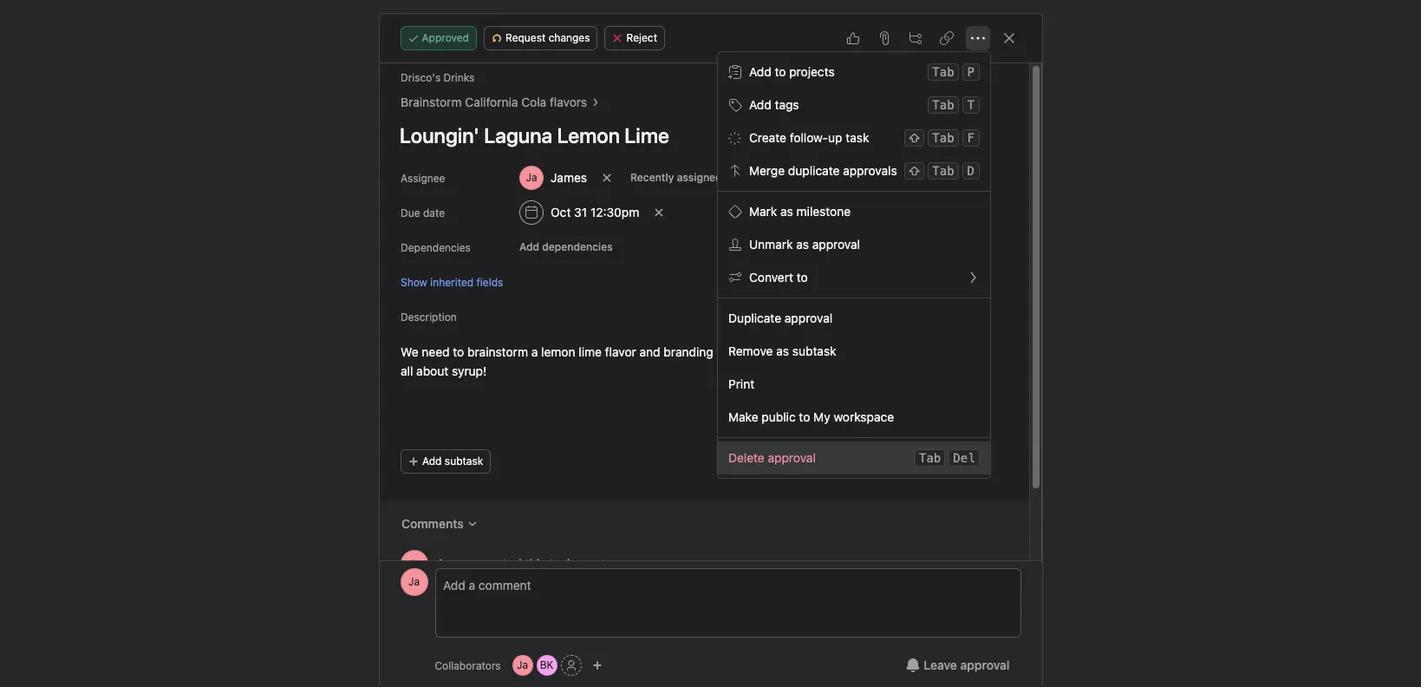 Task type: vqa. For each thing, say whether or not it's contained in the screenshot.
a
yes



Task type: locate. For each thing, give the bounding box(es) containing it.
show inherited fields
[[400, 275, 503, 288]]

approval down public
[[769, 450, 817, 465]]

main content containing brainstorm california cola flavors
[[380, 63, 1029, 641]]

12:30pm
[[590, 205, 639, 219]]

add inside add dependencies button
[[519, 240, 539, 253]]

approval for leave approval
[[961, 658, 1010, 672]]

assignee
[[400, 172, 445, 185]]

show
[[400, 275, 427, 288]]

add left 'dependencies'
[[519, 240, 539, 253]]

1 vertical spatial ja button
[[512, 655, 533, 676]]

oct 31 12:30pm button
[[511, 197, 647, 228]]

california
[[465, 95, 518, 109]]

subtask down duplicate approval
[[793, 344, 837, 358]]

fields
[[476, 275, 503, 288]]

ja button left bk
[[512, 655, 533, 676]]

1 vertical spatial ⇧
[[909, 163, 921, 178]]

take
[[731, 344, 755, 359]]

approval inside "menu item"
[[769, 450, 817, 465]]

follow-
[[790, 130, 829, 145]]

leave approval
[[924, 658, 1010, 672]]

need
[[422, 344, 449, 359]]

add left tags
[[750, 97, 772, 112]]

approved button
[[400, 26, 477, 50]]

⇧ left "f"
[[909, 130, 921, 145]]

2 vertical spatial as
[[777, 344, 790, 358]]

ja down comments
[[409, 575, 420, 588]]

oct 31 12:30pm
[[550, 205, 639, 219]]

due date
[[400, 206, 445, 219]]

add inside add subtask button
[[422, 455, 442, 468]]

add up "add tags"
[[750, 64, 772, 79]]

add for add dependencies
[[519, 240, 539, 253]]

approval right leave at bottom
[[961, 658, 1010, 672]]

subtask
[[793, 344, 837, 358], [444, 455, 483, 468]]

james inside james dropdown button
[[550, 170, 587, 185]]

⇧ for create follow-up task
[[909, 130, 921, 145]]

james up oct
[[550, 170, 587, 185]]

public
[[762, 409, 796, 424]]

a
[[531, 344, 538, 359]]

0 likes. click to like this task image
[[846, 31, 860, 45]]

merge
[[750, 163, 786, 178]]

remove assignee image
[[602, 173, 612, 183]]

approval up of
[[785, 311, 833, 325]]

tab for add to projects
[[933, 65, 955, 79]]

brainstorm california cola flavors
[[400, 95, 587, 109]]

inherited
[[430, 275, 473, 288]]

p
[[968, 65, 975, 79]]

1 horizontal spatial ja button
[[512, 655, 533, 676]]

as for approval
[[797, 237, 810, 252]]

my
[[814, 409, 831, 424]]

tab inside delete approval "menu item"
[[920, 451, 942, 465]]

it's
[[960, 344, 977, 359]]

⇧ right approvals
[[909, 163, 921, 178]]

1 vertical spatial task
[[549, 556, 573, 570]]

remove
[[729, 344, 774, 358]]

approval for delete approval
[[769, 450, 817, 465]]

recently assigned
[[630, 171, 722, 184]]

bk button
[[537, 655, 558, 676]]

1 ⇧ from the top
[[909, 130, 921, 145]]

workspace
[[835, 409, 895, 424]]

mark
[[750, 204, 778, 219]]

1 horizontal spatial task
[[846, 130, 870, 145]]

to left my
[[800, 409, 811, 424]]

subtask up 'comments' popup button
[[444, 455, 483, 468]]

recently
[[630, 171, 674, 184]]

1 horizontal spatial ja
[[517, 658, 528, 671]]

1 horizontal spatial subtask
[[793, 344, 837, 358]]

description
[[400, 311, 457, 324]]

0 horizontal spatial subtask
[[444, 455, 483, 468]]

task right up
[[846, 130, 870, 145]]

james for james created this task · 8 minutes ago
[[435, 556, 474, 570]]

task inside main content
[[549, 556, 573, 570]]

bk
[[540, 658, 554, 671]]

drisco's drinks link
[[400, 71, 474, 84]]

as right mark
[[781, 204, 794, 219]]

to left take
[[717, 344, 728, 359]]

0 vertical spatial james
[[550, 170, 587, 185]]

task left "·"
[[549, 556, 573, 570]]

tab left t at the right top of page
[[933, 98, 955, 112]]

0 vertical spatial task
[[846, 130, 870, 145]]

del
[[954, 451, 976, 465]]

task for this
[[549, 556, 573, 570]]

ja left bk
[[517, 658, 528, 671]]

tab left p
[[933, 65, 955, 79]]

unmark as approval
[[750, 237, 861, 252]]

0 vertical spatial ⇧
[[909, 130, 921, 145]]

0 vertical spatial ja button
[[400, 568, 428, 596]]

ja button
[[400, 568, 428, 596], [512, 655, 533, 676]]

main content
[[380, 63, 1029, 641]]

to left projects
[[776, 64, 787, 79]]

1 vertical spatial as
[[797, 237, 810, 252]]

ja button left james link
[[400, 568, 428, 596]]

to right the convert
[[797, 270, 809, 285]]

delete approval menu item
[[719, 442, 991, 475]]

leave approval button
[[896, 650, 1022, 681]]

make
[[729, 409, 759, 424]]

james
[[550, 170, 587, 185], [435, 556, 474, 570]]

james for james
[[550, 170, 587, 185]]

31
[[574, 205, 587, 219]]

ja for ja button to the bottom
[[517, 658, 528, 671]]

⇧
[[909, 130, 921, 145], [909, 163, 921, 178]]

as right remove
[[777, 344, 790, 358]]

up
[[829, 130, 843, 145]]

2 ⇧ from the top
[[909, 163, 921, 178]]

show inherited fields button
[[400, 274, 503, 290]]

duplicate
[[729, 311, 782, 325]]

and
[[639, 344, 660, 359]]

tab left del
[[920, 451, 942, 465]]

approved
[[422, 31, 469, 44]]

drinks
[[443, 71, 474, 84]]

0 horizontal spatial james
[[435, 556, 474, 570]]

0 vertical spatial as
[[781, 204, 794, 219]]

1 vertical spatial subtask
[[444, 455, 483, 468]]

minutes
[[593, 557, 632, 570]]

we
[[400, 344, 418, 359]]

create follow-up task
[[750, 130, 870, 145]]

to
[[776, 64, 787, 79], [797, 270, 809, 285], [453, 344, 464, 359], [717, 344, 728, 359], [800, 409, 811, 424]]

1 vertical spatial james
[[435, 556, 474, 570]]

comments
[[401, 516, 463, 531]]

james down 'comments' popup button
[[435, 556, 474, 570]]

the
[[835, 344, 853, 359]]

about
[[416, 364, 448, 378]]

approval inside button
[[961, 658, 1010, 672]]

approval
[[813, 237, 861, 252], [785, 311, 833, 325], [769, 450, 817, 465], [961, 658, 1010, 672]]

task for up
[[846, 130, 870, 145]]

add subtask image
[[909, 31, 923, 45]]

add for add to projects
[[750, 64, 772, 79]]

subtask inside add subtask button
[[444, 455, 483, 468]]

0 horizontal spatial ja
[[409, 575, 420, 588]]

add for add tags
[[750, 97, 772, 112]]

1 vertical spatial ja
[[517, 658, 528, 671]]

⇧ for merge duplicate approvals
[[909, 163, 921, 178]]

add for add subtask
[[422, 455, 442, 468]]

as right unmark in the right of the page
[[797, 237, 810, 252]]

request changes
[[506, 31, 590, 44]]

0 vertical spatial ja
[[409, 575, 420, 588]]

flavors
[[550, 95, 587, 109]]

ja
[[409, 575, 420, 588], [517, 658, 528, 671]]

1 horizontal spatial james
[[550, 170, 587, 185]]

brainstorm california cola flavors link
[[400, 93, 587, 112]]

add up comments
[[422, 455, 442, 468]]

0 horizontal spatial task
[[549, 556, 573, 570]]

duplicate approval
[[729, 311, 833, 325]]

task
[[846, 130, 870, 145], [549, 556, 573, 570]]



Task type: describe. For each thing, give the bounding box(es) containing it.
dependencies
[[400, 241, 470, 254]]

mark as milestone
[[750, 204, 852, 219]]

approval down milestone
[[813, 237, 861, 252]]

d
[[968, 164, 975, 178]]

main content inside loungin' laguna lemon lime dialog
[[380, 63, 1029, 641]]

tab for add tags
[[933, 98, 955, 112]]

syrup!
[[452, 364, 487, 378]]

lemon
[[541, 344, 575, 359]]

leave
[[924, 658, 958, 672]]

tab for delete approval
[[920, 451, 942, 465]]

this
[[525, 556, 546, 570]]

tab left "f"
[[933, 131, 955, 145]]

add dependencies
[[519, 240, 613, 253]]

collapse task pane image
[[1002, 31, 1016, 45]]

tags
[[776, 97, 800, 112]]

as for subtask
[[777, 344, 790, 358]]

oct
[[550, 205, 571, 219]]

tab left d
[[933, 164, 955, 178]]

date
[[423, 206, 445, 219]]

to up syrup!
[[453, 344, 464, 359]]

recently assigned button
[[622, 166, 744, 190]]

as for milestone
[[781, 204, 794, 219]]

approvals
[[844, 163, 898, 178]]

duplicate
[[789, 163, 841, 178]]

james link
[[435, 556, 474, 570]]

reject
[[627, 31, 658, 44]]

all
[[400, 364, 413, 378]]

ago
[[635, 557, 653, 570]]

branding
[[664, 344, 713, 359]]

james button
[[511, 162, 595, 193]]

0 horizontal spatial ja button
[[400, 568, 428, 596]]

changes
[[549, 31, 590, 44]]

attachments: add a file to this task, loungin' laguna lemon lime image
[[878, 31, 891, 45]]

comments button
[[390, 508, 489, 540]]

delete
[[729, 450, 765, 465]]

add dependencies button
[[511, 235, 620, 259]]

8
[[583, 557, 590, 570]]

unmark
[[750, 237, 794, 252]]

due
[[400, 206, 420, 219]]

lime
[[579, 344, 602, 359]]

syrup.
[[922, 344, 956, 359]]

add or remove collaborators image
[[592, 660, 603, 671]]

f
[[968, 131, 975, 145]]

request changes button
[[484, 26, 598, 50]]

dependencies
[[542, 240, 613, 253]]

add subtask button
[[400, 449, 491, 474]]

brainstorm
[[467, 344, 528, 359]]

convert
[[750, 270, 794, 285]]

reject button
[[605, 26, 665, 50]]

cola
[[521, 95, 546, 109]]

0 vertical spatial subtask
[[793, 344, 837, 358]]

convert to
[[750, 270, 809, 285]]

ja for the leftmost ja button
[[409, 575, 420, 588]]

drisco's
[[400, 71, 440, 84]]

Task Name text field
[[388, 115, 1009, 155]]

milestone
[[797, 204, 852, 219]]

merge duplicate approvals
[[750, 163, 898, 178]]

request
[[506, 31, 546, 44]]

delete approval
[[729, 450, 817, 465]]

loungin' laguna lemon lime dialog
[[380, 14, 1042, 687]]

we need to brainstorm a lemon lime flavor and branding to take advantage of the discounted syrup. it's all about syrup!
[[400, 344, 980, 378]]

print
[[729, 377, 755, 391]]

discounted
[[856, 344, 919, 359]]

approval for duplicate approval
[[785, 311, 833, 325]]

more actions for this task image
[[971, 31, 985, 45]]

create
[[750, 130, 787, 145]]

created
[[478, 556, 522, 570]]

of
[[820, 344, 831, 359]]

clear due date image
[[654, 207, 664, 218]]

·
[[577, 556, 580, 570]]

make public to my workspace
[[729, 409, 895, 424]]

brainstorm
[[400, 95, 462, 109]]

james created this task · 8 minutes ago
[[435, 556, 653, 570]]

drisco's drinks
[[400, 71, 474, 84]]

add to projects
[[750, 64, 836, 79]]

advantage
[[758, 344, 817, 359]]

add subtask
[[422, 455, 483, 468]]

assigned
[[677, 171, 722, 184]]

copy approval link image
[[940, 31, 954, 45]]

remove as subtask
[[729, 344, 837, 358]]



